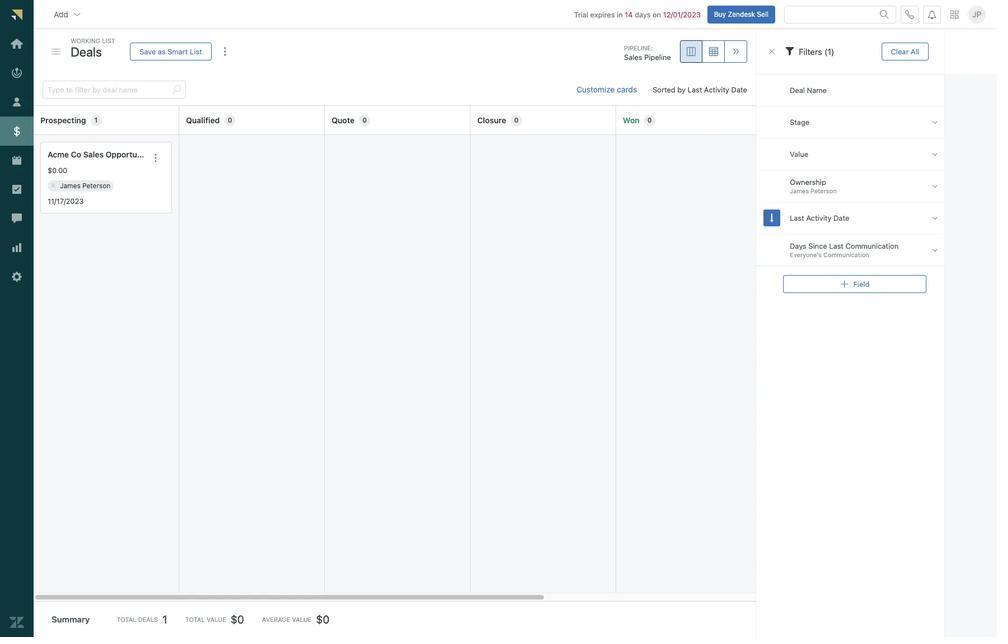 Task type: describe. For each thing, give the bounding box(es) containing it.
zendesk image
[[10, 615, 24, 630]]

all
[[911, 47, 920, 56]]

chevron down image
[[73, 10, 82, 19]]

deal name
[[790, 86, 827, 95]]

1 vertical spatial communication
[[824, 251, 870, 259]]

last for since
[[830, 242, 844, 251]]

clear all
[[891, 47, 920, 56]]

trial
[[574, 10, 589, 19]]

1 horizontal spatial activity
[[807, 213, 832, 222]]

0 horizontal spatial search image
[[172, 85, 181, 94]]

value for total value $0
[[207, 616, 226, 623]]

working
[[71, 37, 100, 44]]

total for 1
[[117, 616, 136, 623]]

save as smart list
[[140, 47, 202, 56]]

list inside button
[[190, 47, 202, 56]]

0 for qualified
[[228, 116, 232, 124]]

won
[[623, 115, 640, 125]]

last for by
[[688, 85, 702, 94]]

customize
[[577, 85, 615, 94]]

value
[[790, 149, 809, 158]]

sorted
[[653, 85, 676, 94]]

deals inside total deals 1
[[138, 616, 158, 623]]

filters
[[799, 46, 823, 57]]

0 horizontal spatial date
[[732, 85, 748, 94]]

deals inside working list deals
[[71, 44, 102, 59]]

0 vertical spatial search image
[[880, 10, 889, 19]]

acme co sales opportunity link
[[48, 149, 151, 161]]

filters (1)
[[799, 46, 835, 57]]

calls image
[[906, 10, 915, 19]]

handler image
[[52, 49, 61, 54]]

save
[[140, 47, 156, 56]]

opportunity
[[106, 150, 151, 159]]

field
[[854, 279, 870, 288]]

cancel image
[[768, 47, 777, 56]]

1 vertical spatial last
[[790, 213, 805, 222]]

james inside ownership james peterson
[[790, 187, 809, 195]]

value for average value $0
[[292, 616, 312, 623]]

smart
[[168, 47, 188, 56]]

customize cards button
[[568, 79, 646, 101]]

on
[[653, 10, 661, 19]]

1 angle down image from the top
[[932, 117, 938, 127]]

ownership
[[790, 178, 827, 187]]

11/17/2023
[[48, 197, 84, 205]]

clear
[[891, 47, 909, 56]]

co
[[71, 150, 81, 159]]

trial expires in 14 days on 12/01/2023
[[574, 10, 701, 19]]

closure
[[477, 115, 507, 125]]

everyone's
[[790, 251, 822, 259]]

acme
[[48, 150, 69, 159]]

Type to filter by deal name field
[[48, 81, 168, 98]]

buy zendesk sell
[[714, 10, 769, 18]]

1 angle down image from the top
[[932, 149, 938, 159]]

quote
[[332, 115, 355, 125]]

14
[[625, 10, 633, 19]]

1 horizontal spatial 1
[[162, 613, 167, 626]]

summary
[[52, 614, 90, 625]]

average
[[262, 616, 290, 623]]

angle down image for ownership
[[932, 181, 938, 191]]

days since last communication everyone's communication
[[790, 242, 899, 259]]

0 horizontal spatial activity
[[704, 85, 730, 94]]

$0.00
[[48, 166, 67, 175]]

qualified
[[186, 115, 220, 125]]

pipeline
[[645, 53, 671, 62]]

jp
[[973, 9, 982, 19]]

zendesk
[[728, 10, 755, 18]]

average value $0
[[262, 613, 330, 626]]

clear all button
[[882, 43, 929, 61]]

long arrow down image
[[770, 213, 774, 223]]

days
[[790, 242, 807, 251]]

(1)
[[825, 46, 835, 57]]

total value $0
[[185, 613, 244, 626]]



Task type: vqa. For each thing, say whether or not it's contained in the screenshot.
Qualified's 0
yes



Task type: locate. For each thing, give the bounding box(es) containing it.
stage
[[790, 118, 810, 126]]

1 horizontal spatial last
[[790, 213, 805, 222]]

0 horizontal spatial james
[[60, 181, 81, 190]]

add
[[54, 9, 68, 19]]

0 horizontal spatial sales
[[83, 150, 104, 159]]

0 vertical spatial date
[[732, 85, 748, 94]]

communication up add image
[[824, 251, 870, 259]]

1 vertical spatial list
[[190, 47, 202, 56]]

0 vertical spatial last
[[688, 85, 702, 94]]

1 horizontal spatial sales
[[624, 53, 643, 62]]

1 vertical spatial date
[[834, 213, 850, 222]]

0 horizontal spatial $0
[[231, 613, 244, 626]]

date
[[732, 85, 748, 94], [834, 213, 850, 222]]

1 horizontal spatial date
[[834, 213, 850, 222]]

0 right quote
[[363, 116, 367, 124]]

jp button
[[968, 5, 986, 23]]

pipeline: sales pipeline
[[624, 44, 671, 62]]

$0
[[231, 613, 244, 626], [316, 613, 330, 626]]

zendesk products image
[[951, 10, 959, 18]]

last inside days since last communication everyone's communication
[[830, 242, 844, 251]]

peterson inside ownership james peterson
[[811, 187, 837, 195]]

2 0 from the left
[[363, 116, 367, 124]]

customize cards
[[577, 85, 637, 94]]

value inside total value $0
[[207, 616, 226, 623]]

sell
[[757, 10, 769, 18]]

1 horizontal spatial value
[[292, 616, 312, 623]]

0 vertical spatial deals
[[71, 44, 102, 59]]

0 right the qualified on the top left of page
[[228, 116, 232, 124]]

communication
[[846, 242, 899, 251], [824, 251, 870, 259]]

buy
[[714, 10, 726, 18]]

james
[[60, 181, 81, 190], [790, 187, 809, 195]]

0 vertical spatial 1
[[94, 116, 98, 124]]

name
[[807, 86, 827, 95]]

1 vertical spatial deals
[[138, 616, 158, 623]]

1 horizontal spatial deals
[[138, 616, 158, 623]]

buy zendesk sell button
[[708, 5, 776, 23]]

search image down smart
[[172, 85, 181, 94]]

field button
[[783, 275, 927, 293]]

1 horizontal spatial $0
[[316, 613, 330, 626]]

$0 right average
[[316, 613, 330, 626]]

add button
[[45, 3, 91, 26]]

james up the 11/17/2023
[[60, 181, 81, 190]]

2 horizontal spatial last
[[830, 242, 844, 251]]

filter fill image
[[786, 46, 795, 55]]

2 total from the left
[[185, 616, 205, 623]]

pipeline:
[[624, 44, 653, 51]]

sales right co
[[83, 150, 104, 159]]

1 vertical spatial angle down image
[[932, 213, 938, 223]]

list right smart
[[190, 47, 202, 56]]

2 value from the left
[[292, 616, 312, 623]]

total deals 1
[[117, 613, 167, 626]]

last activity date
[[790, 213, 850, 222]]

sorted by last activity date
[[653, 85, 748, 94]]

2 angle down image from the top
[[932, 181, 938, 191]]

1 horizontal spatial james
[[790, 187, 809, 195]]

total
[[117, 616, 136, 623], [185, 616, 205, 623]]

0 vertical spatial activity
[[704, 85, 730, 94]]

0 for quote
[[363, 116, 367, 124]]

ownership james peterson
[[790, 178, 837, 195]]

acme co sales opportunity
[[48, 150, 151, 159]]

search image left calls image
[[880, 10, 889, 19]]

1 horizontal spatial list
[[190, 47, 202, 56]]

sales inside pipeline: sales pipeline
[[624, 53, 643, 62]]

total right total deals 1
[[185, 616, 205, 623]]

$0 for total value $0
[[231, 613, 244, 626]]

activity
[[704, 85, 730, 94], [807, 213, 832, 222]]

angle down image for days since last communication
[[932, 245, 938, 255]]

0 vertical spatial angle down image
[[932, 149, 938, 159]]

2 angle down image from the top
[[932, 213, 938, 223]]

1 0 from the left
[[228, 116, 232, 124]]

0 vertical spatial list
[[102, 37, 115, 44]]

last right since
[[830, 242, 844, 251]]

0 horizontal spatial 1
[[94, 116, 98, 124]]

12/01/2023
[[663, 10, 701, 19]]

0 horizontal spatial peterson
[[82, 181, 111, 190]]

0 horizontal spatial list
[[102, 37, 115, 44]]

0
[[228, 116, 232, 124], [363, 116, 367, 124], [514, 116, 519, 124], [648, 116, 652, 124]]

3 0 from the left
[[514, 116, 519, 124]]

days
[[635, 10, 651, 19]]

1 vertical spatial activity
[[807, 213, 832, 222]]

1 horizontal spatial total
[[185, 616, 205, 623]]

1 $0 from the left
[[231, 613, 244, 626]]

2 $0 from the left
[[316, 613, 330, 626]]

1 down type to filter by deal name field
[[94, 116, 98, 124]]

0 horizontal spatial value
[[207, 616, 226, 623]]

2 vertical spatial last
[[830, 242, 844, 251]]

$0 left average
[[231, 613, 244, 626]]

0 vertical spatial communication
[[846, 242, 899, 251]]

james peterson
[[60, 181, 111, 190]]

value inside average value $0
[[292, 616, 312, 623]]

in
[[617, 10, 623, 19]]

activity up since
[[807, 213, 832, 222]]

peterson
[[82, 181, 111, 190], [811, 187, 837, 195]]

1 left total value $0
[[162, 613, 167, 626]]

communication up field
[[846, 242, 899, 251]]

$0 for average value $0
[[316, 613, 330, 626]]

0 horizontal spatial deals
[[71, 44, 102, 59]]

2 vertical spatial angle down image
[[932, 245, 938, 255]]

1 horizontal spatial peterson
[[811, 187, 837, 195]]

total right summary at the left of page
[[117, 616, 136, 623]]

0 vertical spatial sales
[[624, 53, 643, 62]]

activity right by
[[704, 85, 730, 94]]

1 value from the left
[[207, 616, 226, 623]]

as
[[158, 47, 166, 56]]

1 vertical spatial angle down image
[[932, 181, 938, 191]]

1 vertical spatial search image
[[172, 85, 181, 94]]

overflow vertical fill image
[[221, 47, 230, 56]]

since
[[809, 242, 828, 251]]

total for $0
[[185, 616, 205, 623]]

list inside working list deals
[[102, 37, 115, 44]]

0 right won
[[648, 116, 652, 124]]

bell image
[[928, 10, 937, 19]]

search image
[[880, 10, 889, 19], [172, 85, 181, 94]]

expires
[[591, 10, 615, 19]]

peterson down ownership
[[811, 187, 837, 195]]

0 vertical spatial angle down image
[[932, 117, 938, 127]]

total inside total value $0
[[185, 616, 205, 623]]

last
[[688, 85, 702, 94], [790, 213, 805, 222], [830, 242, 844, 251]]

angle down image
[[932, 117, 938, 127], [932, 181, 938, 191], [932, 245, 938, 255]]

list
[[102, 37, 115, 44], [190, 47, 202, 56]]

sales
[[624, 53, 643, 62], [83, 150, 104, 159]]

contacts image
[[51, 184, 55, 188]]

sales down pipeline:
[[624, 53, 643, 62]]

working list deals
[[71, 37, 115, 59]]

angle down image
[[932, 149, 938, 159], [932, 213, 938, 223]]

total inside total deals 1
[[117, 616, 136, 623]]

by
[[678, 85, 686, 94]]

1
[[94, 116, 98, 124], [162, 613, 167, 626]]

1 total from the left
[[117, 616, 136, 623]]

0 for won
[[648, 116, 652, 124]]

cards
[[617, 85, 637, 94]]

4 0 from the left
[[648, 116, 652, 124]]

0 for closure
[[514, 116, 519, 124]]

peterson down acme co sales opportunity link
[[82, 181, 111, 190]]

1 horizontal spatial search image
[[880, 10, 889, 19]]

deal
[[790, 86, 805, 95]]

list right the working
[[102, 37, 115, 44]]

1 vertical spatial sales
[[83, 150, 104, 159]]

james down ownership
[[790, 187, 809, 195]]

deals
[[71, 44, 102, 59], [138, 616, 158, 623]]

0 right closure
[[514, 116, 519, 124]]

3 angle down image from the top
[[932, 245, 938, 255]]

prospecting
[[40, 115, 86, 125]]

add image
[[840, 280, 849, 289]]

value
[[207, 616, 226, 623], [292, 616, 312, 623]]

0 horizontal spatial last
[[688, 85, 702, 94]]

last right long arrow down image
[[790, 213, 805, 222]]

last right by
[[688, 85, 702, 94]]

0 horizontal spatial total
[[117, 616, 136, 623]]

save as smart list button
[[130, 43, 212, 61]]

1 vertical spatial 1
[[162, 613, 167, 626]]



